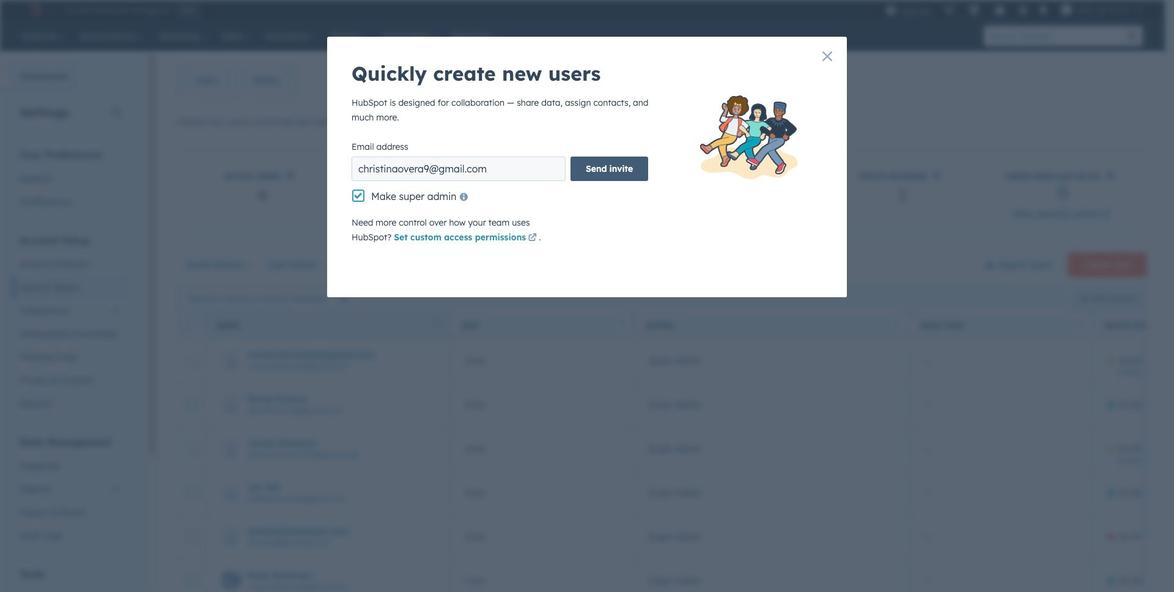 Task type: describe. For each thing, give the bounding box(es) containing it.
your preferences element
[[12, 148, 128, 214]]

2 link opens in a new window image from the top
[[1103, 211, 1112, 220]]

close image
[[823, 51, 833, 61]]

Enter email email field
[[352, 157, 566, 181]]

marketplaces image
[[969, 6, 980, 17]]

jer mill image
[[1061, 4, 1072, 15]]

1 press to sort. image from the left
[[620, 320, 624, 329]]

1 link opens in a new window image from the top
[[1103, 208, 1112, 223]]



Task type: vqa. For each thing, say whether or not it's contained in the screenshot.
dialog
yes



Task type: locate. For each thing, give the bounding box(es) containing it.
link opens in a new window image
[[1103, 208, 1112, 223], [1103, 211, 1112, 220]]

2 link opens in a new window image from the top
[[529, 234, 537, 243]]

2 horizontal spatial press to sort. element
[[1079, 320, 1083, 331]]

press to sort. element
[[620, 320, 624, 331], [895, 320, 899, 331], [1079, 320, 1083, 331]]

2 press to sort. image from the left
[[895, 320, 899, 329]]

ascending sort. press to sort descending. image
[[436, 320, 441, 329]]

1 horizontal spatial press to sort. element
[[895, 320, 899, 331]]

press to sort. image
[[620, 320, 624, 329], [895, 320, 899, 329], [1079, 320, 1083, 329]]

link opens in a new window image
[[529, 231, 537, 246], [529, 234, 537, 243]]

dialog
[[327, 37, 848, 297]]

1 link opens in a new window image from the top
[[529, 231, 537, 246]]

2 press to sort. element from the left
[[895, 320, 899, 331]]

ascending sort. press to sort descending. element
[[436, 320, 441, 331]]

account setup element
[[12, 234, 128, 416]]

navigation
[[178, 65, 297, 95]]

Search HubSpot search field
[[985, 26, 1123, 47]]

3 press to sort. element from the left
[[1079, 320, 1083, 331]]

2 horizontal spatial press to sort. image
[[1079, 320, 1083, 329]]

0 horizontal spatial press to sort. image
[[620, 320, 624, 329]]

Search name or email address search field
[[181, 287, 359, 309]]

0 horizontal spatial press to sort. element
[[620, 320, 624, 331]]

data management element
[[12, 436, 128, 548]]

1 horizontal spatial press to sort. image
[[895, 320, 899, 329]]

3 press to sort. image from the left
[[1079, 320, 1083, 329]]

menu
[[880, 0, 1151, 20]]

1 press to sort. element from the left
[[620, 320, 624, 331]]



